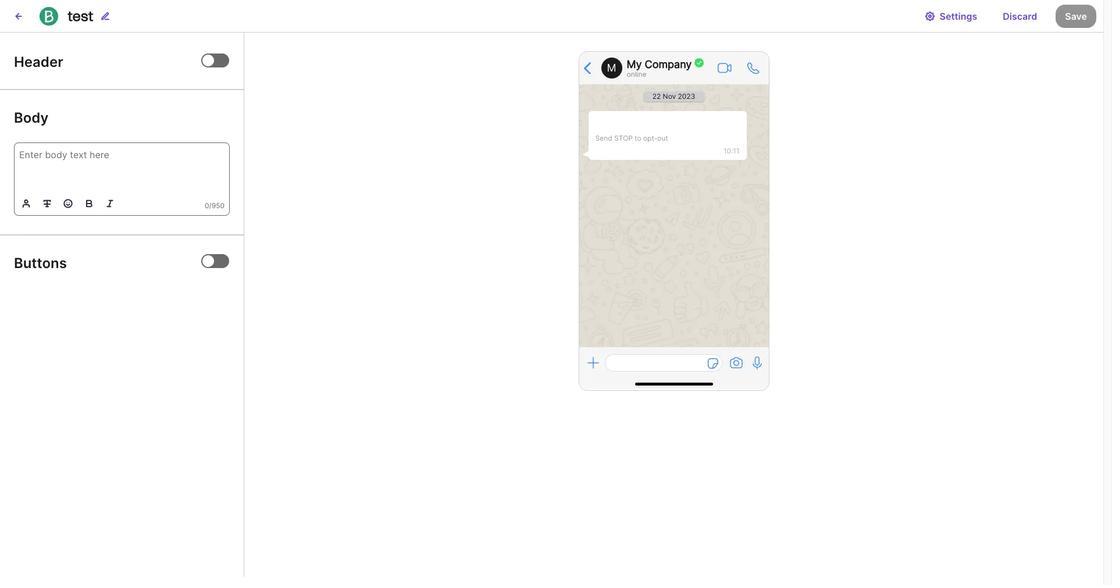 Task type: describe. For each thing, give the bounding box(es) containing it.
save
[[1066, 10, 1087, 22]]

out
[[657, 134, 668, 143]]

10:11
[[724, 147, 740, 155]]

to
[[635, 134, 642, 143]]

company
[[645, 58, 692, 70]]

2023
[[678, 92, 695, 101]]

online
[[627, 70, 647, 78]]

my company online
[[627, 58, 692, 78]]

body
[[14, 109, 48, 126]]

discard button
[[994, 4, 1047, 28]]

Rich Text Editor, main text field
[[15, 143, 229, 192]]

/
[[209, 201, 212, 210]]

send
[[595, 134, 612, 143]]

nov
[[663, 92, 676, 101]]

0
[[205, 201, 209, 210]]

950
[[212, 201, 225, 210]]

0 / 950
[[205, 201, 225, 210]]

my
[[627, 58, 642, 70]]



Task type: vqa. For each thing, say whether or not it's contained in the screenshot.
online
yes



Task type: locate. For each thing, give the bounding box(es) containing it.
settings button
[[916, 4, 987, 28]]

22
[[653, 92, 661, 101]]

send stop to opt-out 10:11
[[595, 134, 740, 155]]

back button image
[[14, 11, 23, 21]]

discard
[[1003, 10, 1038, 22]]

22 nov 2023
[[653, 92, 695, 101]]

settings
[[940, 10, 978, 22]]

m
[[607, 62, 616, 74]]

edit template name image
[[100, 11, 110, 21]]

buttons
[[14, 255, 67, 272]]

opt-
[[643, 134, 658, 143]]

test
[[67, 7, 93, 24]]

header
[[14, 54, 63, 71]]

dialog
[[1104, 0, 1112, 585]]

stop
[[614, 134, 633, 143]]

save button
[[1056, 4, 1097, 28]]

None checkbox
[[201, 254, 229, 268]]

None checkbox
[[201, 54, 229, 68]]



